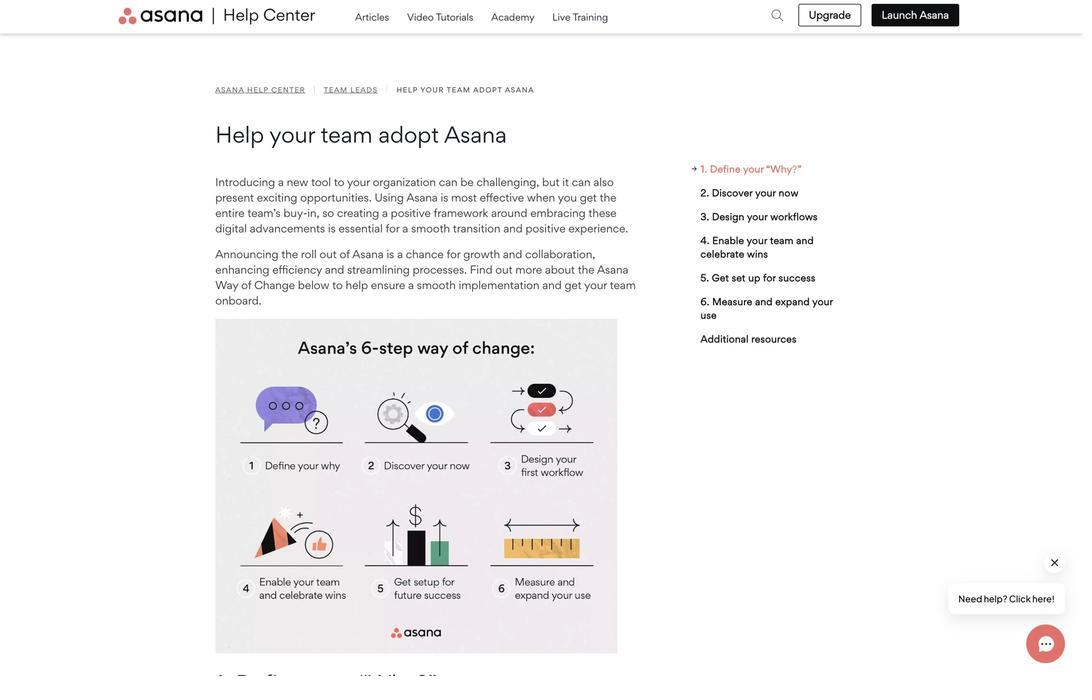Task type: describe. For each thing, give the bounding box(es) containing it.
5. get set up for success link
[[692, 266, 847, 290]]

enhancing
[[215, 263, 269, 277]]

6.
[[701, 296, 710, 308]]

effective
[[480, 191, 524, 205]]

resources
[[751, 333, 797, 345]]

in,
[[307, 206, 320, 220]]

when
[[527, 191, 555, 205]]

0 vertical spatial positive
[[391, 206, 431, 220]]

design
[[712, 211, 745, 223]]

it
[[562, 175, 569, 189]]

your inside 2. discover your now link
[[755, 187, 776, 199]]

announcing
[[215, 248, 279, 261]]

and up below
[[325, 263, 344, 277]]

1 vertical spatial adopt
[[378, 121, 439, 148]]

1 horizontal spatial positive
[[526, 222, 566, 236]]

about
[[545, 263, 575, 277]]

0 horizontal spatial the
[[281, 248, 298, 261]]

2 vertical spatial the
[[578, 263, 595, 277]]

upgrade link
[[799, 4, 861, 26]]

2 asana help center help center home page image from the left
[[217, 8, 315, 24]]

smooth inside "announcing the roll out of asana is a chance for growth and collaboration, enhancing efficiency and streamlining processes. find out more about the asana way of change below to help ensure a smooth implementation and get your team onboard."
[[417, 279, 456, 292]]

4.
[[701, 235, 710, 247]]

your inside 6. measure and expand your use
[[812, 296, 833, 308]]

0 vertical spatial is
[[441, 191, 448, 205]]

announcing the roll out of asana is a chance for growth and collaboration, enhancing efficiency and streamlining processes. find out more about the asana way of change below to help ensure a smooth implementation and get your team onboard.
[[215, 248, 636, 308]]

asana help center link
[[215, 86, 306, 94]]

2. discover your now link
[[692, 181, 847, 205]]

team inside 4. enable your team and celebrate wins
[[770, 235, 794, 247]]

2 can from the left
[[572, 175, 591, 189]]

1 horizontal spatial out
[[495, 263, 513, 277]]

5.
[[701, 272, 709, 284]]

4. enable your team and celebrate wins link
[[692, 229, 847, 266]]

enable
[[712, 235, 744, 247]]

additional resources link
[[692, 328, 847, 351]]

new
[[287, 175, 308, 189]]

4. enable your team and celebrate wins
[[701, 235, 814, 260]]

additional resources
[[701, 333, 797, 345]]

5. get set up for success
[[701, 272, 816, 284]]

asana help center
[[215, 86, 306, 94]]

1. define your "why?"
[[701, 163, 802, 175]]

and down 'about'
[[542, 279, 562, 292]]

transition
[[453, 222, 501, 236]]

introducing a new tool to your organization can be challenging, but it can also present exciting opportunities. using asana is most effective when you get the entire team's buy-in, so creating a positive framework around embracing these digital advancements is essential for a smooth transition and positive experience.
[[215, 175, 628, 236]]

workflows
[[770, 211, 818, 223]]

articles
[[355, 11, 392, 23]]

team
[[324, 86, 348, 94]]

is inside "announcing the roll out of asana is a chance for growth and collaboration, enhancing efficiency and streamlining processes. find out more about the asana way of change below to help ensure a smooth implementation and get your team onboard."
[[387, 248, 394, 261]]

team's
[[247, 206, 281, 220]]

your inside 4. enable your team and celebrate wins
[[747, 235, 767, 247]]

"why?"
[[766, 163, 802, 175]]

help
[[346, 279, 368, 292]]

to inside "announcing the roll out of asana is a chance for growth and collaboration, enhancing efficiency and streamlining processes. find out more about the asana way of change below to help ensure a smooth implementation and get your team onboard."
[[332, 279, 343, 292]]

wins
[[747, 248, 768, 260]]

academy link
[[491, 8, 537, 26]]

and up more
[[503, 248, 522, 261]]

live training
[[552, 11, 608, 23]]

tutorials
[[436, 11, 473, 23]]

your inside "announcing the roll out of asana is a chance for growth and collaboration, enhancing efficiency and streamlining processes. find out more about the asana way of change below to help ensure a smooth implementation and get your team onboard."
[[584, 279, 607, 292]]

streamlining
[[347, 263, 410, 277]]

training
[[573, 11, 608, 23]]

your inside introducing a new tool to your organization can be challenging, but it can also present exciting opportunities. using asana is most effective when you get the entire team's buy-in, so creating a positive framework around embracing these digital advancements is essential for a smooth transition and positive experience.
[[347, 175, 370, 189]]

also
[[593, 175, 614, 189]]

using
[[375, 191, 404, 205]]

discover
[[712, 187, 753, 199]]

2 horizontal spatial for
[[763, 272, 776, 284]]

opportunities.
[[300, 191, 372, 205]]

live training link
[[552, 8, 608, 26]]

ensure
[[371, 279, 405, 292]]

celebrate
[[701, 248, 744, 260]]

introducing
[[215, 175, 275, 189]]

get inside "announcing the roll out of asana is a chance for growth and collaboration, enhancing efficiency and streamlining processes. find out more about the asana way of change below to help ensure a smooth implementation and get your team onboard."
[[565, 279, 582, 292]]

launch asana link
[[872, 4, 959, 26]]

3. design your workflows
[[701, 211, 818, 223]]

1 vertical spatial is
[[328, 222, 336, 236]]

live
[[552, 11, 571, 23]]

success
[[779, 272, 816, 284]]

way
[[215, 279, 238, 292]]

chance
[[406, 248, 444, 261]]

articles link
[[355, 8, 392, 26]]

essential
[[339, 222, 383, 236]]

experience.
[[568, 222, 628, 236]]

most
[[451, 191, 477, 205]]

0 vertical spatial help your team adopt asana
[[394, 86, 534, 94]]

video
[[407, 11, 434, 23]]

help left center
[[247, 86, 269, 94]]

smooth inside introducing a new tool to your organization can be challenging, but it can also present exciting opportunities. using asana is most effective when you get the entire team's buy-in, so creating a positive framework around embracing these digital advancements is essential for a smooth transition and positive experience.
[[411, 222, 450, 236]]

up
[[748, 272, 760, 284]]



Task type: locate. For each thing, give the bounding box(es) containing it.
change
[[254, 279, 295, 292]]

launch
[[882, 8, 917, 21]]

is up streamlining
[[387, 248, 394, 261]]

now
[[779, 187, 799, 199]]

1. define your "why?" link
[[692, 157, 847, 181]]

smooth
[[411, 222, 450, 236], [417, 279, 456, 292]]

get right you
[[580, 191, 597, 205]]

out right roll
[[320, 248, 337, 261]]

a
[[278, 175, 284, 189], [382, 206, 388, 220], [402, 222, 408, 236], [397, 248, 403, 261], [408, 279, 414, 292]]

collaboration,
[[525, 248, 595, 261]]

a up exciting in the left of the page
[[278, 175, 284, 189]]

expand
[[775, 296, 810, 308]]

center
[[271, 86, 306, 94]]

set
[[732, 272, 746, 284]]

launch asana
[[882, 8, 949, 21]]

growth
[[463, 248, 500, 261]]

but
[[542, 175, 560, 189]]

use
[[701, 309, 717, 321]]

measure
[[712, 296, 752, 308]]

be
[[460, 175, 474, 189]]

team inside "announcing the roll out of asana is a chance for growth and collaboration, enhancing efficiency and streamlining processes. find out more about the asana way of change below to help ensure a smooth implementation and get your team onboard."
[[610, 279, 636, 292]]

present
[[215, 191, 254, 205]]

help right leads
[[397, 86, 418, 94]]

tool
[[311, 175, 331, 189]]

1 horizontal spatial adopt
[[473, 86, 503, 94]]

help
[[247, 86, 269, 94], [397, 86, 418, 94], [215, 121, 264, 148]]

a down using
[[382, 206, 388, 220]]

1 vertical spatial get
[[565, 279, 582, 292]]

these
[[589, 206, 617, 220]]

framework
[[434, 206, 488, 220]]

smooth down processes.
[[417, 279, 456, 292]]

your inside 3. design your workflows link
[[747, 211, 768, 223]]

1 vertical spatial the
[[281, 248, 298, 261]]

and inside 4. enable your team and celebrate wins
[[796, 235, 814, 247]]

define
[[710, 163, 741, 175]]

6. measure and expand your use
[[701, 296, 833, 321]]

1 vertical spatial to
[[332, 279, 343, 292]]

asana inside introducing a new tool to your organization can be challenging, but it can also present exciting opportunities. using asana is most effective when you get the entire team's buy-in, so creating a positive framework around embracing these digital advancements is essential for a smooth transition and positive experience.
[[406, 191, 438, 205]]

1 horizontal spatial the
[[578, 263, 595, 277]]

2 vertical spatial is
[[387, 248, 394, 261]]

you
[[558, 191, 577, 205]]

onboard.
[[215, 294, 262, 308]]

is down the so
[[328, 222, 336, 236]]

2. discover your now
[[701, 187, 799, 199]]

0 horizontal spatial out
[[320, 248, 337, 261]]

0 vertical spatial for
[[386, 222, 400, 236]]

of
[[340, 248, 350, 261], [241, 279, 251, 292]]

out
[[320, 248, 337, 261], [495, 263, 513, 277]]

to up 'opportunities.'
[[334, 175, 344, 189]]

creating
[[337, 206, 379, 220]]

for up processes.
[[447, 248, 460, 261]]

1 vertical spatial positive
[[526, 222, 566, 236]]

more
[[515, 263, 542, 277]]

0 horizontal spatial of
[[241, 279, 251, 292]]

to left help
[[332, 279, 343, 292]]

for inside introducing a new tool to your organization can be challenging, but it can also present exciting opportunities. using asana is most effective when you get the entire team's buy-in, so creating a positive framework around embracing these digital advancements is essential for a smooth transition and positive experience.
[[386, 222, 400, 236]]

0 horizontal spatial can
[[439, 175, 458, 189]]

1 vertical spatial of
[[241, 279, 251, 292]]

1 vertical spatial help your team adopt asana
[[215, 121, 507, 148]]

below
[[298, 279, 329, 292]]

buy-
[[284, 206, 307, 220]]

and down workflows
[[796, 235, 814, 247]]

1 horizontal spatial for
[[447, 248, 460, 261]]

academy
[[491, 11, 537, 23]]

team leads link
[[324, 86, 378, 94]]

1 can from the left
[[439, 175, 458, 189]]

and down 5. get set up for success link
[[755, 296, 773, 308]]

team leads
[[324, 86, 378, 94]]

smooth up chance
[[411, 222, 450, 236]]

around
[[491, 206, 527, 220]]

0 vertical spatial of
[[340, 248, 350, 261]]

adopt
[[473, 86, 503, 94], [378, 121, 439, 148]]

digital
[[215, 222, 247, 236]]

and inside 6. measure and expand your use
[[755, 296, 773, 308]]

your inside 1. define your "why?" link
[[743, 163, 764, 175]]

team
[[447, 86, 471, 94], [321, 121, 373, 148], [770, 235, 794, 247], [610, 279, 636, 292]]

3. design your workflows link
[[692, 205, 847, 229]]

0 horizontal spatial is
[[328, 222, 336, 236]]

get inside introducing a new tool to your organization can be challenging, but it can also present exciting opportunities. using asana is most effective when you get the entire team's buy-in, so creating a positive framework around embracing these digital advancements is essential for a smooth transition and positive experience.
[[580, 191, 597, 205]]

1 asana help center help center home page image from the left
[[119, 8, 214, 24]]

positive down using
[[391, 206, 431, 220]]

the inside introducing a new tool to your organization can be challenging, but it can also present exciting opportunities. using asana is most effective when you get the entire team's buy-in, so creating a positive framework around embracing these digital advancements is essential for a smooth transition and positive experience.
[[600, 191, 616, 205]]

organization
[[373, 175, 436, 189]]

out up implementation
[[495, 263, 513, 277]]

help your team adopt asana
[[394, 86, 534, 94], [215, 121, 507, 148]]

1 horizontal spatial asana help center help center home page image
[[217, 8, 315, 24]]

positive down embracing
[[526, 222, 566, 236]]

and down around
[[503, 222, 523, 236]]

help up introducing
[[215, 121, 264, 148]]

1.
[[701, 163, 707, 175]]

for down using
[[386, 222, 400, 236]]

0 vertical spatial the
[[600, 191, 616, 205]]

1 horizontal spatial can
[[572, 175, 591, 189]]

2.
[[701, 187, 709, 199]]

processes.
[[413, 263, 467, 277]]

roll
[[301, 248, 317, 261]]

0 horizontal spatial adopt
[[378, 121, 439, 148]]

6. measure and expand your use link
[[692, 290, 847, 328]]

challenging,
[[477, 175, 539, 189]]

0 horizontal spatial for
[[386, 222, 400, 236]]

0 vertical spatial smooth
[[411, 222, 450, 236]]

a left chance
[[397, 248, 403, 261]]

0 horizontal spatial positive
[[391, 206, 431, 220]]

so
[[322, 206, 334, 220]]

1 vertical spatial smooth
[[417, 279, 456, 292]]

asana
[[920, 8, 949, 21], [215, 86, 244, 94], [505, 86, 534, 94], [444, 121, 507, 148], [406, 191, 438, 205], [352, 248, 384, 261], [597, 263, 628, 277]]

the up efficiency
[[281, 248, 298, 261]]

asana help center help center home page image
[[119, 8, 214, 24], [217, 8, 315, 24]]

your
[[420, 86, 444, 94], [269, 121, 315, 148], [743, 163, 764, 175], [347, 175, 370, 189], [755, 187, 776, 199], [747, 211, 768, 223], [747, 235, 767, 247], [584, 279, 607, 292], [812, 296, 833, 308]]

a up chance
[[402, 222, 408, 236]]

0 vertical spatial out
[[320, 248, 337, 261]]

the down also
[[600, 191, 616, 205]]

0 vertical spatial adopt
[[473, 86, 503, 94]]

2 vertical spatial for
[[763, 272, 776, 284]]

entire
[[215, 206, 245, 220]]

embracing
[[530, 206, 586, 220]]

1 vertical spatial for
[[447, 248, 460, 261]]

additional
[[701, 333, 749, 345]]

get
[[580, 191, 597, 205], [565, 279, 582, 292]]

2 horizontal spatial is
[[441, 191, 448, 205]]

0 horizontal spatial asana help center help center home page image
[[119, 8, 214, 24]]

positive
[[391, 206, 431, 220], [526, 222, 566, 236]]

a right ensure
[[408, 279, 414, 292]]

1 horizontal spatial of
[[340, 248, 350, 261]]

the right 'about'
[[578, 263, 595, 277]]

2 horizontal spatial the
[[600, 191, 616, 205]]

can left be
[[439, 175, 458, 189]]

for inside "announcing the roll out of asana is a chance for growth and collaboration, enhancing efficiency and streamlining processes. find out more about the asana way of change below to help ensure a smooth implementation and get your team onboard."
[[447, 248, 460, 261]]

get down 'about'
[[565, 279, 582, 292]]

for
[[386, 222, 400, 236], [447, 248, 460, 261], [763, 272, 776, 284]]

is left most
[[441, 191, 448, 205]]

and inside introducing a new tool to your organization can be challenging, but it can also present exciting opportunities. using asana is most effective when you get the entire team's buy-in, so creating a positive framework around embracing these digital advancements is essential for a smooth transition and positive experience.
[[503, 222, 523, 236]]

can right it
[[572, 175, 591, 189]]

efficiency
[[272, 263, 322, 277]]

upgrade
[[809, 8, 851, 21]]

the
[[600, 191, 616, 205], [281, 248, 298, 261], [578, 263, 595, 277]]

1 horizontal spatial is
[[387, 248, 394, 261]]

advancements
[[250, 222, 325, 236]]

0 vertical spatial get
[[580, 191, 597, 205]]

of down enhancing
[[241, 279, 251, 292]]

leads
[[351, 86, 378, 94]]

to inside introducing a new tool to your organization can be challenging, but it can also present exciting opportunities. using asana is most effective when you get the entire team's buy-in, so creating a positive framework around embracing these digital advancements is essential for a smooth transition and positive experience.
[[334, 175, 344, 189]]

of down essential
[[340, 248, 350, 261]]

exciting
[[257, 191, 297, 205]]

get
[[712, 272, 729, 284]]

for right up
[[763, 272, 776, 284]]

0 vertical spatial to
[[334, 175, 344, 189]]

1 vertical spatial out
[[495, 263, 513, 277]]

3.
[[701, 211, 709, 223]]



Task type: vqa. For each thing, say whether or not it's contained in the screenshot.
right the
yes



